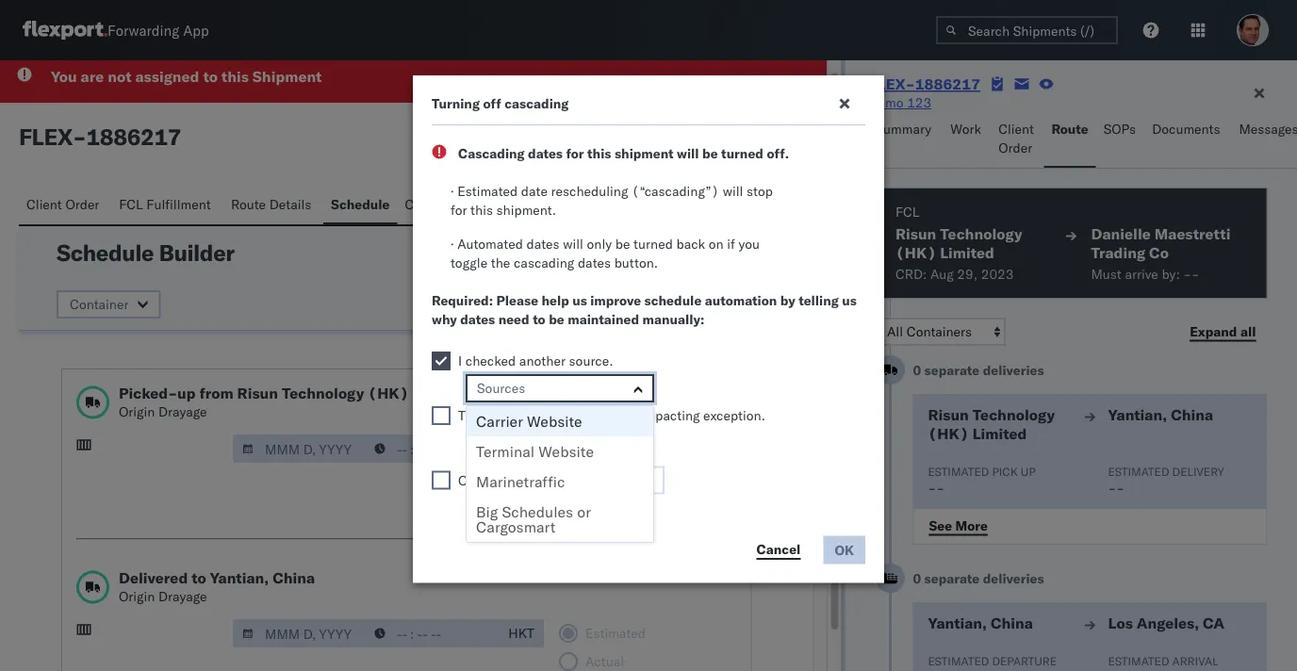 Task type: vqa. For each thing, say whether or not it's contained in the screenshot.
2nd the Apple SO Storage (DO NOT USE) from the bottom
no



Task type: locate. For each thing, give the bounding box(es) containing it.
terminal website option
[[467, 437, 654, 467]]

assigned
[[135, 66, 199, 85]]

1 horizontal spatial shipment
[[615, 145, 674, 162]]

for inside · estimated date rescheduling ("cascading") will stop for this shipment.
[[451, 202, 467, 218]]

i
[[458, 353, 462, 369]]

-
[[73, 122, 86, 150], [1183, 266, 1192, 282], [1192, 266, 1200, 282], [928, 480, 936, 497], [936, 480, 944, 497], [1108, 480, 1116, 497], [1116, 480, 1125, 497]]

0 horizontal spatial will
[[563, 236, 584, 252]]

route
[[1052, 121, 1089, 137], [231, 196, 266, 212]]

0 vertical spatial cascading
[[458, 145, 525, 162]]

1 vertical spatial client order button
[[19, 187, 112, 224]]

client
[[999, 121, 1034, 137], [26, 196, 62, 212]]

estimated down los
[[1108, 654, 1169, 668]]

telling
[[799, 292, 839, 309]]

1 · from the top
[[451, 183, 454, 199]]

0 horizontal spatial fcl
[[119, 196, 143, 212]]

· left bol
[[451, 183, 454, 199]]

to right delivered
[[192, 568, 206, 587]]

documents button right sops
[[1145, 112, 1232, 168]]

0 vertical spatial client
[[999, 121, 1034, 137]]

date
[[521, 183, 548, 199]]

be up button.
[[616, 236, 630, 252]]

up right pick
[[1021, 464, 1036, 479]]

will
[[677, 145, 699, 162], [723, 183, 743, 199], [563, 236, 584, 252]]

0 vertical spatial (hk)
[[895, 243, 936, 262]]

estimated left pick
[[928, 464, 989, 479]]

danielle
[[1091, 224, 1151, 243]]

rescheduling
[[551, 183, 628, 199]]

2 vertical spatial risun
[[928, 405, 969, 424]]

yantian, inside delivered to yantian, china origin drayage
[[210, 568, 269, 587]]

from
[[199, 383, 234, 402]]

dates inside "required: please help us improve schedule automation by telling us why dates need to be maintained manually:"
[[460, 311, 495, 328]]

origin inside delivered to yantian, china origin drayage
[[119, 588, 155, 604]]

aug
[[930, 266, 954, 282]]

yantian, up estimated delivery --
[[1108, 405, 1167, 424]]

Search Shipments (/) text field
[[936, 16, 1118, 44]]

1 vertical spatial cancel
[[757, 541, 801, 558]]

schedule right details
[[331, 196, 390, 212]]

see
[[929, 517, 952, 534]]

1 mmm d, yyyy text field from the top
[[233, 434, 367, 463]]

cascading dates
[[577, 290, 677, 306]]

co
[[1149, 243, 1169, 262]]

schedules
[[502, 503, 573, 521]]

1 vertical spatial route
[[231, 196, 266, 212]]

1 vertical spatial client order
[[26, 196, 99, 212]]

details
[[269, 196, 312, 212]]

1 horizontal spatial documents
[[1153, 121, 1221, 137]]

0 vertical spatial documents button
[[1145, 112, 1232, 168]]

client for the left the client order button
[[26, 196, 62, 212]]

technology inside picked-up from risun technology (hk) limited origin drayage
[[282, 383, 364, 402]]

client down flex
[[26, 196, 62, 212]]

see more
[[929, 517, 988, 534]]

· inside · estimated date rescheduling ("cascading") will stop for this shipment.
[[451, 183, 454, 199]]

1 -- : -- -- text field from the top
[[365, 434, 499, 463]]

not
[[108, 66, 132, 85]]

turning off cascading
[[432, 95, 569, 112]]

1 vertical spatial 0
[[913, 571, 921, 587]]

arrive
[[1125, 266, 1158, 282]]

1 vertical spatial turned
[[634, 236, 673, 252]]

be inside "required: please help us improve schedule automation by telling us why dates need to be maintained manually:"
[[549, 311, 565, 328]]

0 horizontal spatial schedule
[[57, 238, 154, 266]]

this
[[221, 66, 249, 85], [588, 145, 612, 162], [471, 202, 493, 218]]

schedule up container
[[57, 238, 154, 266]]

yantian,
[[1108, 405, 1167, 424], [210, 568, 269, 587], [928, 614, 987, 633]]

1 horizontal spatial cancel button
[[746, 536, 812, 564]]

0 vertical spatial china
[[1171, 405, 1213, 424]]

for down upload document
[[566, 145, 584, 162]]

assignees
[[695, 196, 756, 212]]

dates down only
[[578, 255, 611, 271]]

you
[[51, 66, 77, 85]]

estimated inside · estimated date rescheduling ("cascading") will stop for this shipment.
[[458, 183, 518, 199]]

0 vertical spatial website
[[527, 412, 582, 431]]

exceptions
[[477, 435, 543, 451]]

client right 'work'
[[999, 121, 1034, 137]]

to inside delivered to yantian, china origin drayage
[[192, 568, 206, 587]]

cascading up upload
[[505, 95, 569, 112]]

order inside client order
[[999, 140, 1033, 156]]

1 horizontal spatial route
[[1052, 121, 1089, 137]]

1 vertical spatial drayage
[[158, 588, 207, 604]]

this inside · estimated date rescheduling ("cascading") will stop for this shipment.
[[471, 202, 493, 218]]

estimated left departure
[[928, 654, 989, 668]]

turned up button.
[[634, 236, 673, 252]]

route details
[[231, 196, 312, 212]]

2 vertical spatial this
[[471, 202, 493, 218]]

1 vertical spatial messages
[[618, 196, 677, 212]]

1 vertical spatial client
[[26, 196, 62, 212]]

order right work button
[[999, 140, 1033, 156]]

0 vertical spatial yantian, china
[[1108, 405, 1213, 424]]

1 horizontal spatial us
[[842, 292, 857, 309]]

picked-up from risun technology (hk) limited origin drayage
[[119, 383, 467, 420]]

up left the from
[[177, 383, 196, 402]]

stop
[[747, 183, 773, 199]]

1 vertical spatial limited
[[413, 383, 467, 402]]

0 horizontal spatial messages
[[618, 196, 677, 212]]

to down help
[[533, 311, 546, 328]]

toggle
[[451, 255, 488, 271]]

0 separate deliveries
[[913, 362, 1044, 379], [913, 571, 1044, 587]]

0 horizontal spatial client
[[26, 196, 62, 212]]

0 horizontal spatial shipment
[[484, 407, 540, 424]]

1 horizontal spatial schedule
[[331, 196, 390, 212]]

big
[[476, 503, 498, 521]]

hkt
[[508, 625, 535, 641]]

estimated for estimated delivery --
[[1108, 464, 1169, 479]]

None checkbox
[[691, 295, 717, 302], [432, 352, 451, 371], [432, 471, 451, 490], [691, 295, 717, 302], [432, 352, 451, 371], [432, 471, 451, 490]]

app
[[183, 21, 209, 39]]

will inside the · automated dates will only be turned back on if you toggle the cascading dates button.
[[563, 236, 584, 252]]

1 horizontal spatial client order button
[[991, 112, 1044, 168]]

1 vertical spatial ·
[[451, 236, 454, 252]]

-- : -- -- text field left hkt
[[365, 619, 499, 647]]

drayage down the from
[[158, 403, 207, 420]]

shipment.
[[497, 202, 556, 218]]

cascading down 'off'
[[458, 145, 525, 162]]

demo 123
[[869, 94, 932, 111]]

2 horizontal spatial this
[[588, 145, 612, 162]]

1 horizontal spatial cascading
[[577, 290, 640, 306]]

to right the assigned
[[203, 66, 218, 85]]

1886217
[[915, 74, 981, 93], [86, 122, 181, 150]]

estimated for estimated arrival
[[1108, 654, 1169, 668]]

limited up 29,
[[940, 243, 994, 262]]

messages
[[1240, 121, 1298, 137], [618, 196, 677, 212]]

client order button right 'work'
[[991, 112, 1044, 168]]

client order
[[999, 121, 1034, 156], [26, 196, 99, 212]]

yantian, right delivered
[[210, 568, 269, 587]]

·
[[451, 183, 454, 199], [451, 236, 454, 252]]

2 origin from the top
[[119, 588, 155, 604]]

client order right work button
[[999, 121, 1034, 156]]

shipment up exceptions
[[484, 407, 540, 424]]

risun technology (hk) limited up pick
[[928, 405, 1055, 443]]

2 horizontal spatial will
[[723, 183, 743, 199]]

1 deliveries from the top
[[983, 362, 1044, 379]]

yantian, china
[[1108, 405, 1213, 424], [928, 614, 1033, 633]]

2 vertical spatial china
[[991, 614, 1033, 633]]

0 vertical spatial client order
[[999, 121, 1034, 156]]

schedule for schedule
[[331, 196, 390, 212]]

trading
[[1091, 243, 1145, 262]]

to
[[203, 66, 218, 85], [533, 311, 546, 328], [192, 568, 206, 587]]

-- : -- -- text field down the
[[365, 434, 499, 463]]

0 vertical spatial 0
[[913, 362, 921, 379]]

· up toggle
[[451, 236, 454, 252]]

1886217 up 123
[[915, 74, 981, 93]]

1 vertical spatial deliveries
[[983, 571, 1044, 587]]

documents
[[1153, 121, 1221, 137], [531, 196, 599, 212]]

2 0 separate deliveries from the top
[[913, 571, 1044, 587]]

2 vertical spatial to
[[192, 568, 206, 587]]

drayage
[[158, 403, 207, 420], [158, 588, 207, 604]]

us right telling
[[842, 292, 857, 309]]

cascading dates for this shipment will be turned off.
[[458, 145, 789, 162]]

origin down delivered
[[119, 588, 155, 604]]

2 · from the top
[[451, 236, 454, 252]]

limited up the
[[413, 383, 467, 402]]

yantian, china up estimated departure
[[928, 614, 1033, 633]]

0 horizontal spatial order
[[65, 196, 99, 212]]

risun technology (hk) limited up crd: aug 29, 2023
[[895, 224, 1022, 262]]

-- : -- -- text field
[[365, 434, 499, 463], [365, 619, 499, 647]]

1 vertical spatial this
[[588, 145, 612, 162]]

to inside "required: please help us improve schedule automation by telling us why dates need to be maintained manually:"
[[533, 311, 546, 328]]

MMM D, YYYY text field
[[233, 434, 367, 463], [233, 619, 367, 647]]

client order button
[[991, 112, 1044, 168], [19, 187, 112, 224]]

2 vertical spatial be
[[549, 311, 565, 328]]

1 vertical spatial documents button
[[523, 187, 610, 224]]

1 vertical spatial will
[[723, 183, 743, 199]]

fulfillment
[[146, 196, 211, 212]]

mmm d, yyyy text field for hkt
[[233, 619, 367, 647]]

summary
[[876, 121, 932, 137]]

1 vertical spatial (hk)
[[368, 383, 409, 402]]

1 vertical spatial origin
[[119, 588, 155, 604]]

has
[[543, 407, 565, 424]]

1 horizontal spatial client order
[[999, 121, 1034, 156]]

0 vertical spatial order
[[999, 140, 1033, 156]]

· automated dates will only be turned back on if you toggle the cascading dates button.
[[451, 236, 760, 271]]

schedule inside button
[[331, 196, 390, 212]]

client order down flex
[[26, 196, 99, 212]]

0 vertical spatial turned
[[722, 145, 764, 162]]

pick
[[992, 464, 1018, 479]]

maintained
[[568, 311, 639, 328]]

this left shipment
[[221, 66, 249, 85]]

drayage down delivered
[[158, 588, 207, 604]]

· for · automated dates will only be turned back on if you toggle the cascading dates button.
[[451, 236, 454, 252]]

1 vertical spatial to
[[533, 311, 546, 328]]

route for route details
[[231, 196, 266, 212]]

will left only
[[563, 236, 584, 252]]

demo 123 link
[[869, 93, 932, 112]]

1 horizontal spatial messages button
[[1232, 112, 1298, 168]]

0 horizontal spatial china
[[273, 568, 315, 587]]

cascading up help
[[514, 255, 575, 271]]

1 vertical spatial cascading
[[577, 290, 640, 306]]

website up terminal website option
[[527, 412, 582, 431]]

estimated departure
[[928, 654, 1057, 668]]

2 drayage from the top
[[158, 588, 207, 604]]

terminal website
[[476, 442, 594, 461]]

1 vertical spatial for
[[451, 202, 467, 218]]

turned down file exception
[[722, 145, 764, 162]]

automated
[[458, 236, 523, 252]]

2 mmm d, yyyy text field from the top
[[233, 619, 367, 647]]

documents button up only
[[523, 187, 610, 224]]

0 vertical spatial will
[[677, 145, 699, 162]]

1 drayage from the top
[[158, 403, 207, 420]]

documents up only
[[531, 196, 599, 212]]

1 vertical spatial risun
[[237, 383, 278, 402]]

fcl fulfillment button
[[112, 187, 223, 224]]

estimated inside estimated pick up --
[[928, 464, 989, 479]]

0 vertical spatial be
[[703, 145, 718, 162]]

1 vertical spatial yantian,
[[210, 568, 269, 587]]

forwarding
[[108, 21, 179, 39]]

0 vertical spatial deliveries
[[983, 362, 1044, 379]]

by
[[781, 292, 796, 309]]

0 vertical spatial up
[[177, 383, 196, 402]]

1 horizontal spatial documents button
[[1145, 112, 1232, 168]]

2 horizontal spatial china
[[1171, 405, 1213, 424]]

documents right sops
[[1153, 121, 1221, 137]]

1 vertical spatial up
[[1021, 464, 1036, 479]]

will inside · estimated date rescheduling ("cascading") will stop for this shipment.
[[723, 183, 743, 199]]

None field
[[477, 376, 482, 401]]

route left sops
[[1052, 121, 1089, 137]]

0 horizontal spatial 1886217
[[86, 122, 181, 150]]

estimated left delivery
[[1108, 464, 1169, 479]]

save
[[715, 245, 745, 261]]

documents button
[[1145, 112, 1232, 168], [523, 187, 610, 224]]

cascading up maintained
[[577, 290, 640, 306]]

estimated up shipment.
[[458, 183, 518, 199]]

dates down upload
[[528, 145, 563, 162]]

risun right the from
[[237, 383, 278, 402]]

1 horizontal spatial messages
[[1240, 121, 1298, 137]]

flexport. image
[[23, 21, 108, 40]]

terminal
[[476, 442, 535, 461]]

will down file
[[677, 145, 699, 162]]

2 deliveries from the top
[[983, 571, 1044, 587]]

will for be
[[677, 145, 699, 162]]

1 separate from the top
[[924, 362, 980, 379]]

this up "automated"
[[471, 202, 493, 218]]

upload document
[[531, 127, 644, 143]]

us right help
[[573, 292, 587, 309]]

2 -- : -- -- text field from the top
[[365, 619, 499, 647]]

for left bol
[[451, 202, 467, 218]]

0 vertical spatial for
[[566, 145, 584, 162]]

website down carrier website option
[[539, 442, 594, 461]]

yantian, china up estimated delivery --
[[1108, 405, 1213, 424]]

2 vertical spatial yantian,
[[928, 614, 987, 633]]

· inside the · automated dates will only be turned back on if you toggle the cascading dates button.
[[451, 236, 454, 252]]

0 horizontal spatial for
[[451, 202, 467, 218]]

1 horizontal spatial for
[[566, 145, 584, 162]]

this down "document" on the left of the page
[[588, 145, 612, 162]]

1 origin from the top
[[119, 403, 155, 420]]

website for carrier website
[[527, 412, 582, 431]]

crd:
[[895, 266, 927, 282]]

2 horizontal spatial be
[[703, 145, 718, 162]]

0 horizontal spatial yantian, china
[[928, 614, 1033, 633]]

order down flex - 1886217
[[65, 196, 99, 212]]

china
[[1171, 405, 1213, 424], [273, 568, 315, 587], [991, 614, 1033, 633]]

0 horizontal spatial cancel
[[636, 245, 680, 261]]

route for route
[[1052, 121, 1089, 137]]

2 vertical spatial (hk)
[[928, 424, 969, 443]]

delivery
[[1172, 464, 1224, 479]]

exception.
[[704, 407, 766, 424]]

only
[[587, 236, 612, 252]]

risun up crd:
[[895, 224, 936, 243]]

fcl fulfillment
[[119, 196, 211, 212]]

None checkbox
[[432, 406, 451, 425]]

1 vertical spatial website
[[539, 442, 594, 461]]

1 vertical spatial 0 separate deliveries
[[913, 571, 1044, 587]]

1 horizontal spatial up
[[1021, 464, 1036, 479]]

estimated inside estimated delivery --
[[1108, 464, 1169, 479]]

2 0 from the top
[[913, 571, 921, 587]]

0 vertical spatial risun
[[895, 224, 936, 243]]

route left details
[[231, 196, 266, 212]]

will left stop
[[723, 183, 743, 199]]

1 vertical spatial technology
[[282, 383, 364, 402]]

1 0 separate deliveries from the top
[[913, 362, 1044, 379]]

yantian, up estimated departure
[[928, 614, 987, 633]]

fcl inside button
[[119, 196, 143, 212]]

be down file
[[703, 145, 718, 162]]

schedule-
[[579, 407, 641, 424]]

delivered
[[119, 568, 188, 587]]

origin inside picked-up from risun technology (hk) limited origin drayage
[[119, 403, 155, 420]]

fcl up crd:
[[895, 204, 919, 220]]

limited up pick
[[973, 424, 1027, 443]]

123
[[907, 94, 932, 111]]

client order button down flex
[[19, 187, 112, 224]]

list box
[[467, 406, 654, 542]]

fcl left 'fulfillment'
[[119, 196, 143, 212]]

1 vertical spatial -- : -- -- text field
[[365, 619, 499, 647]]

dates down required:
[[460, 311, 495, 328]]

1 vertical spatial separate
[[924, 571, 980, 587]]

shipment down "document" on the left of the page
[[615, 145, 674, 162]]

0 horizontal spatial route
[[231, 196, 266, 212]]

1886217 down the not
[[86, 122, 181, 150]]

origin down picked-
[[119, 403, 155, 420]]

1 vertical spatial schedule
[[57, 238, 154, 266]]

0 horizontal spatial documents button
[[523, 187, 610, 224]]

be down help
[[549, 311, 565, 328]]

schedule
[[645, 292, 702, 309]]

risun up estimated pick up --
[[928, 405, 969, 424]]

1 horizontal spatial client
[[999, 121, 1034, 137]]

0 vertical spatial mmm d, yyyy text field
[[233, 434, 367, 463]]

0 vertical spatial cancel button
[[622, 239, 693, 267]]

off
[[483, 95, 501, 112]]

0 vertical spatial separate
[[924, 362, 980, 379]]



Task type: describe. For each thing, give the bounding box(es) containing it.
0 vertical spatial shipment
[[615, 145, 674, 162]]

builder
[[159, 238, 234, 266]]

estimated for estimated departure
[[928, 654, 989, 668]]

checked
[[466, 353, 516, 369]]

drayage inside delivered to yantian, china origin drayage
[[158, 588, 207, 604]]

2 vertical spatial limited
[[973, 424, 1027, 443]]

upload document button
[[518, 121, 657, 149]]

2 us from the left
[[842, 292, 857, 309]]

1 vertical spatial risun technology (hk) limited
[[928, 405, 1055, 443]]

risun inside picked-up from risun technology (hk) limited origin drayage
[[237, 383, 278, 402]]

1 horizontal spatial 1886217
[[915, 74, 981, 93]]

save button
[[704, 239, 757, 267]]

by:
[[1162, 266, 1180, 282]]

required:
[[432, 292, 493, 309]]

messages for the rightmost the messages button
[[1240, 121, 1298, 137]]

dates down shipment.
[[527, 236, 560, 252]]

need
[[499, 311, 530, 328]]

container
[[70, 296, 129, 312]]

impacting
[[641, 407, 700, 424]]

required: please help us improve schedule automation by telling us why dates need to be maintained manually:
[[432, 292, 857, 328]]

file exception
[[694, 127, 782, 143]]

arrival
[[1172, 654, 1218, 668]]

1 0 from the top
[[913, 362, 921, 379]]

a
[[568, 407, 575, 424]]

-- : -- -- text field for cst
[[365, 434, 499, 463]]

2 vertical spatial technology
[[972, 405, 1055, 424]]

messages for left the messages button
[[618, 196, 677, 212]]

0 vertical spatial technology
[[940, 224, 1022, 243]]

the
[[491, 255, 511, 271]]

2 separate from the top
[[924, 571, 980, 587]]

cascading for cascading dates for this shipment will be turned off.
[[458, 145, 525, 162]]

all
[[1240, 323, 1256, 339]]

document
[[579, 127, 644, 143]]

work button
[[943, 112, 991, 168]]

0 vertical spatial to
[[203, 66, 218, 85]]

schedule for schedule builder
[[57, 238, 154, 266]]

estimated for estimated pick up --
[[928, 464, 989, 479]]

china inside delivered to yantian, china origin drayage
[[273, 568, 315, 587]]

fcl for fcl fulfillment
[[119, 196, 143, 212]]

1 vertical spatial yantian, china
[[928, 614, 1033, 633]]

flex - 1886217
[[19, 122, 181, 150]]

expand all
[[1190, 323, 1256, 339]]

0 horizontal spatial cancel button
[[622, 239, 693, 267]]

more
[[955, 517, 988, 534]]

maestretti
[[1154, 224, 1231, 243]]

los angeles, ca
[[1108, 614, 1224, 633]]

1 horizontal spatial turned
[[722, 145, 764, 162]]

1 horizontal spatial yantian,
[[928, 614, 987, 633]]

estimated pick up --
[[928, 464, 1036, 497]]

dates up manually:
[[643, 290, 677, 306]]

delivered to yantian, china origin drayage
[[119, 568, 315, 604]]

flex-1886217 link
[[869, 74, 981, 93]]

fcl for fcl
[[895, 204, 919, 220]]

cancel for left the "cancel" "button"
[[636, 245, 680, 261]]

list box containing carrier website
[[467, 406, 654, 542]]

are
[[81, 66, 104, 85]]

0 horizontal spatial documents
[[531, 196, 599, 212]]

0 vertical spatial this
[[221, 66, 249, 85]]

up inside estimated pick up --
[[1021, 464, 1036, 479]]

angeles,
[[1137, 614, 1199, 633]]

drayage inside picked-up from risun technology (hk) limited origin drayage
[[158, 403, 207, 420]]

up inside picked-up from risun technology (hk) limited origin drayage
[[177, 383, 196, 402]]

1 us from the left
[[573, 292, 587, 309]]

-- : -- -- text field for hkt
[[365, 619, 499, 647]]

0 horizontal spatial client order
[[26, 196, 99, 212]]

turning
[[432, 95, 480, 112]]

cascading inside the · automated dates will only be turned back on if you toggle the cascading dates button.
[[514, 255, 575, 271]]

crd: aug 29, 2023
[[895, 266, 1014, 282]]

cancel for bottom the "cancel" "button"
[[757, 541, 801, 558]]

0 vertical spatial documents
[[1153, 121, 1221, 137]]

containers
[[405, 196, 470, 212]]

container button
[[57, 290, 161, 318]]

cascading for cascading dates
[[577, 290, 640, 306]]

on
[[709, 236, 724, 252]]

why
[[432, 311, 457, 328]]

manually:
[[643, 311, 705, 328]]

ca
[[1203, 614, 1224, 633]]

cargosmart
[[476, 518, 556, 537]]

help
[[542, 292, 569, 309]]

file
[[694, 127, 717, 143]]

shipment
[[253, 66, 322, 85]]

1 horizontal spatial china
[[991, 614, 1033, 633]]

1 vertical spatial cancel button
[[746, 536, 812, 564]]

you are not assigned to this shipment
[[51, 66, 322, 85]]

or
[[577, 503, 591, 521]]

1 horizontal spatial yantian, china
[[1108, 405, 1213, 424]]

website for terminal website
[[539, 442, 594, 461]]

29,
[[957, 266, 978, 282]]

you
[[739, 236, 760, 252]]

estimated arrival
[[1108, 654, 1218, 668]]

Enter reason text field
[[504, 466, 665, 495]]

route details button
[[223, 187, 324, 224]]

route button
[[1044, 112, 1096, 168]]

sops
[[1104, 121, 1136, 137]]

see more button
[[918, 512, 999, 540]]

exception
[[720, 127, 782, 143]]

0 horizontal spatial messages button
[[610, 187, 687, 224]]

cst
[[509, 440, 534, 456]]

sops button
[[1096, 112, 1145, 168]]

1 vertical spatial 1886217
[[86, 122, 181, 150]]

los
[[1108, 614, 1133, 633]]

limited inside picked-up from risun technology (hk) limited origin drayage
[[413, 383, 467, 402]]

carrier website option
[[467, 406, 654, 437]]

1 vertical spatial shipment
[[484, 407, 540, 424]]

0 horizontal spatial client order button
[[19, 187, 112, 224]]

automation
[[705, 292, 777, 309]]

other
[[458, 472, 492, 489]]

forwarding app link
[[23, 21, 209, 40]]

must
[[1091, 266, 1122, 282]]

summary button
[[868, 112, 943, 168]]

0 vertical spatial yantian,
[[1108, 405, 1167, 424]]

mmm d, yyyy text field for cst
[[233, 434, 367, 463]]

(hk) inside picked-up from risun technology (hk) limited origin drayage
[[368, 383, 409, 402]]

flex
[[19, 122, 73, 150]]

marinetraffic option
[[467, 467, 654, 497]]

improve
[[591, 292, 641, 309]]

turned inside the · automated dates will only be turned back on if you toggle the cascading dates button.
[[634, 236, 673, 252]]

0 vertical spatial cascading
[[505, 95, 569, 112]]

be inside the · automated dates will only be turned back on if you toggle the cascading dates button.
[[616, 236, 630, 252]]

0 vertical spatial client order button
[[991, 112, 1044, 168]]

i checked another source.
[[458, 353, 613, 369]]

will for stop
[[723, 183, 743, 199]]

button.
[[615, 255, 658, 271]]

0 vertical spatial limited
[[940, 243, 994, 262]]

schedule builder
[[57, 238, 234, 266]]

schedule button
[[324, 187, 397, 224]]

another
[[519, 353, 566, 369]]

expand
[[1190, 323, 1237, 339]]

· estimated date rescheduling ("cascading") will stop for this shipment.
[[451, 183, 773, 218]]

1 vertical spatial order
[[65, 196, 99, 212]]

client for top the client order button
[[999, 121, 1034, 137]]

if
[[727, 236, 735, 252]]

off.
[[767, 145, 789, 162]]

2023
[[981, 266, 1014, 282]]

estimated delivery --
[[1108, 464, 1224, 497]]

assignees button
[[687, 187, 767, 224]]

0 vertical spatial risun technology (hk) limited
[[895, 224, 1022, 262]]

· for · estimated date rescheduling ("cascading") will stop for this shipment.
[[451, 183, 454, 199]]

picked-
[[119, 383, 177, 402]]

big schedules or cargosmart option
[[467, 497, 654, 542]]



